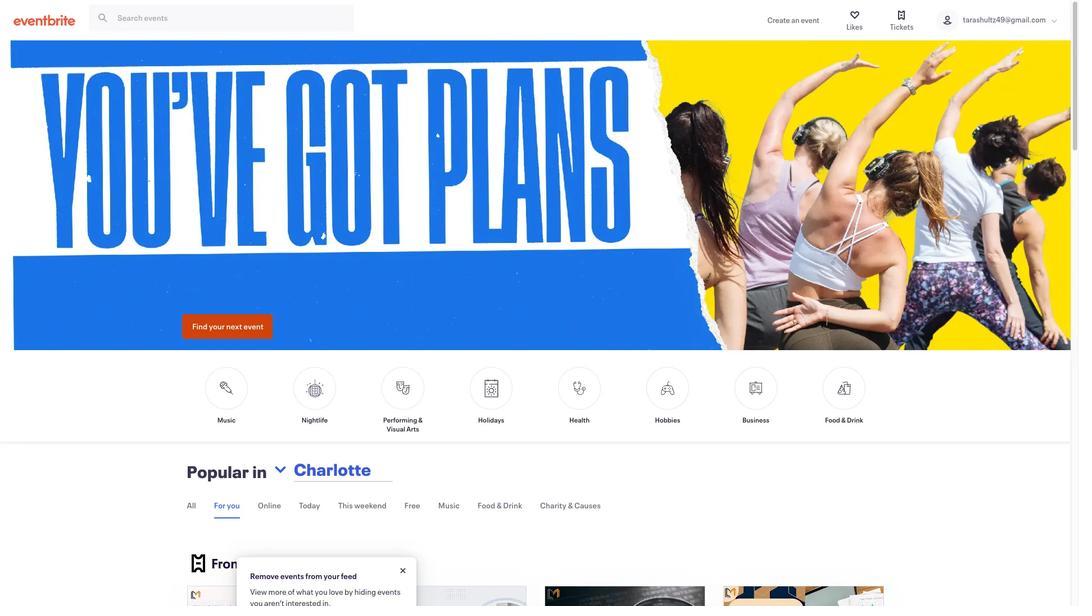 Task type: vqa. For each thing, say whether or not it's contained in the screenshot.
Charlotte to the middle
no



Task type: locate. For each thing, give the bounding box(es) containing it.
feed
[[341, 572, 357, 582]]

food
[[825, 416, 840, 425], [478, 501, 495, 512]]

0 vertical spatial food & drink
[[825, 416, 863, 425]]

1 vertical spatial music
[[438, 501, 460, 512]]

& inside performing & visual arts
[[418, 416, 423, 425]]

online
[[258, 501, 281, 512]]

1 vertical spatial your
[[324, 572, 339, 582]]

1 horizontal spatial your
[[324, 572, 339, 582]]

music right free button
[[438, 501, 460, 512]]

love
[[329, 587, 343, 598]]

event right next
[[243, 322, 263, 332]]

drink inside button
[[503, 501, 522, 512]]

from
[[212, 555, 243, 573]]

create
[[767, 15, 790, 25]]

0 horizontal spatial your
[[209, 322, 225, 332]]

event
[[801, 15, 819, 25], [243, 322, 263, 332]]

1 vertical spatial drink
[[503, 501, 522, 512]]

0 vertical spatial music
[[217, 416, 236, 425]]

music up popular in
[[217, 416, 236, 425]]

visual
[[387, 425, 405, 434]]

free
[[404, 501, 420, 512]]

food & drink button
[[478, 494, 522, 518]]

drink
[[847, 416, 863, 425], [503, 501, 522, 512]]

arts
[[407, 425, 419, 434]]

0 horizontal spatial food & drink
[[478, 501, 522, 512]]

business
[[742, 416, 769, 425]]

popular in
[[187, 462, 267, 484]]

you up the in.
[[315, 587, 327, 598]]

0 vertical spatial event
[[801, 15, 819, 25]]

tickets link
[[879, 0, 925, 40]]

1 horizontal spatial food
[[825, 416, 840, 425]]

your right find at bottom
[[209, 322, 225, 332]]

follow
[[338, 555, 376, 573]]

None text field
[[291, 453, 497, 489]]

in
[[252, 462, 267, 484]]

1 horizontal spatial food & drink
[[825, 416, 863, 425]]

events
[[280, 572, 304, 582], [377, 587, 401, 598]]

this weekend
[[338, 501, 386, 512]]

causes
[[574, 501, 601, 512]]

performing & visual arts
[[383, 416, 423, 434]]

you
[[227, 501, 240, 512], [313, 555, 336, 573], [315, 587, 327, 598], [250, 599, 263, 607]]

1 horizontal spatial drink
[[847, 416, 863, 425]]

business link
[[728, 368, 784, 434]]

events right the hiding
[[377, 587, 401, 598]]

events up of
[[280, 572, 304, 582]]

1 horizontal spatial music
[[438, 501, 460, 512]]

performing & visual arts link
[[375, 368, 431, 434]]

your inside remove events from your feed view more of what you love by hiding events you aren't interested in.
[[324, 572, 339, 582]]

1 vertical spatial event
[[243, 322, 263, 332]]

alert dialog
[[237, 558, 416, 607]]

your
[[209, 322, 225, 332], [324, 572, 339, 582]]

remove events from your feed view more of what you love by hiding events you aren't interested in.
[[250, 572, 401, 607]]

0 horizontal spatial food
[[478, 501, 495, 512]]

nightlife
[[302, 416, 328, 425]]

&
[[418, 416, 423, 425], [841, 416, 846, 425], [497, 501, 502, 512], [568, 501, 573, 512]]

you down view
[[250, 599, 263, 607]]

free button
[[404, 494, 420, 518]]

online button
[[258, 494, 281, 518]]

event right an
[[801, 15, 819, 25]]

from organizers you follow
[[212, 555, 376, 573]]

hiding
[[354, 587, 376, 598]]

0 horizontal spatial music
[[217, 416, 236, 425]]

music
[[217, 416, 236, 425], [438, 501, 460, 512]]

0 horizontal spatial events
[[280, 572, 304, 582]]

of
[[288, 587, 295, 598]]

0 vertical spatial your
[[209, 322, 225, 332]]

food & drink
[[825, 416, 863, 425], [478, 501, 522, 512]]

charity & causes button
[[540, 494, 601, 518]]

1 vertical spatial events
[[377, 587, 401, 598]]

homepage header image
[[0, 40, 1079, 351]]

what
[[296, 587, 313, 598]]

alert dialog containing remove events from your feed
[[237, 558, 416, 607]]

remove
[[250, 572, 279, 582]]

you right for
[[227, 501, 240, 512]]

in.
[[322, 599, 331, 607]]

your up love
[[324, 572, 339, 582]]

0 horizontal spatial drink
[[503, 501, 522, 512]]

1 vertical spatial food
[[478, 501, 495, 512]]



Task type: describe. For each thing, give the bounding box(es) containing it.
create an event
[[767, 15, 819, 25]]

for
[[214, 501, 225, 512]]

food inside button
[[478, 501, 495, 512]]

more
[[268, 587, 286, 598]]

0 vertical spatial food
[[825, 416, 840, 425]]

find your next event link
[[182, 315, 272, 340]]

hobbies link
[[640, 368, 696, 434]]

performing
[[383, 416, 417, 425]]

view
[[250, 587, 267, 598]]

charity & causes
[[540, 501, 601, 512]]

today button
[[299, 494, 320, 518]]

create an event link
[[756, 0, 831, 40]]

charity
[[540, 501, 566, 512]]

for you
[[214, 501, 240, 512]]

interested
[[286, 599, 321, 607]]

tarashultz49@gmail.com link
[[925, 0, 1071, 40]]

eventbrite image
[[13, 15, 75, 26]]

find your next event
[[192, 322, 263, 332]]

health
[[569, 416, 590, 425]]

popular
[[187, 462, 249, 484]]

likes link
[[835, 0, 874, 40]]

this
[[338, 501, 353, 512]]

tickets
[[890, 22, 914, 32]]

an
[[791, 15, 800, 25]]

this weekend button
[[338, 494, 386, 518]]

tarashultz49@gmail.com
[[963, 15, 1046, 25]]

your inside "link"
[[209, 322, 225, 332]]

likes
[[846, 22, 863, 32]]

today
[[299, 501, 320, 512]]

food & drink link
[[816, 368, 872, 434]]

organizers
[[245, 555, 311, 573]]

all button
[[187, 494, 196, 518]]

holidays
[[478, 416, 504, 425]]

for you button
[[214, 494, 240, 520]]

0 vertical spatial drink
[[847, 416, 863, 425]]

holidays link
[[463, 368, 519, 434]]

next
[[226, 322, 242, 332]]

1 horizontal spatial events
[[377, 587, 401, 598]]

find
[[192, 322, 207, 332]]

weekend
[[354, 501, 386, 512]]

1 horizontal spatial event
[[801, 15, 819, 25]]

by
[[345, 587, 353, 598]]

aren't
[[264, 599, 284, 607]]

0 vertical spatial events
[[280, 572, 304, 582]]

health link
[[551, 368, 608, 434]]

you left feed
[[313, 555, 336, 573]]

you inside button
[[227, 501, 240, 512]]

music button
[[438, 494, 460, 518]]

1 vertical spatial food & drink
[[478, 501, 522, 512]]

from
[[305, 572, 322, 582]]

hobbies
[[655, 416, 680, 425]]

all
[[187, 501, 196, 512]]

music link
[[198, 368, 255, 434]]

nightlife link
[[287, 368, 343, 434]]

0 horizontal spatial event
[[243, 322, 263, 332]]



